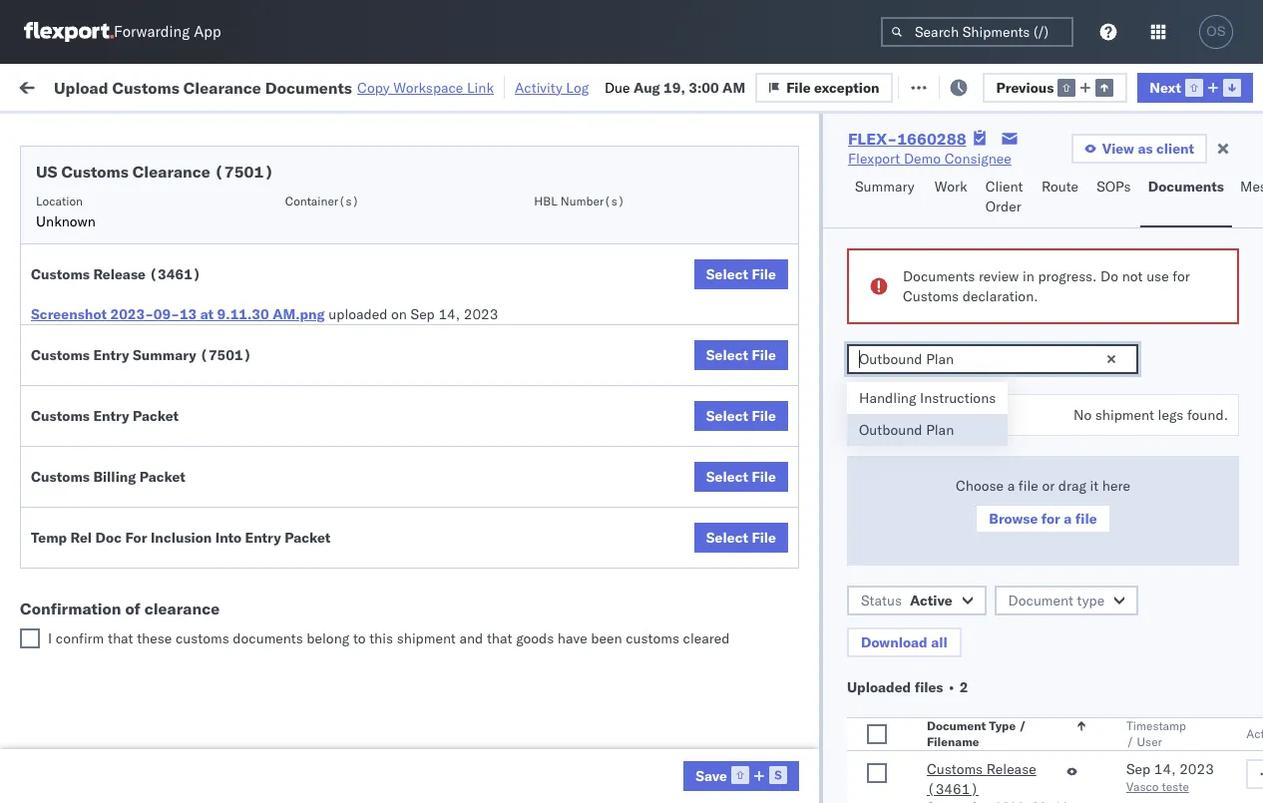 Task type: locate. For each thing, give the bounding box(es) containing it.
0 vertical spatial lagerfeld
[[1070, 683, 1130, 701]]

1 vertical spatial 23,
[[448, 727, 470, 745]]

appointment for 2:59 am edt, nov 5, 2022
[[163, 199, 245, 217]]

jan left 13,
[[415, 639, 437, 657]]

select file button for customs entry summary (7501)
[[694, 340, 788, 370]]

customs inside customs release (3461)
[[927, 760, 983, 778]]

client inside client name button
[[740, 163, 773, 178]]

documents down "customs entry packet"
[[46, 429, 118, 447]]

0 vertical spatial sep
[[411, 305, 435, 323]]

flex-1660288
[[848, 129, 967, 149]]

1 vertical spatial lhuu
[[1229, 507, 1263, 525]]

1 horizontal spatial status
[[861, 592, 902, 610]]

1 schedule delivery appointment from the top
[[46, 199, 245, 217]]

2 vertical spatial schedule delivery appointment link
[[46, 505, 245, 525]]

plan right handling
[[928, 406, 958, 424]]

3 fcl from the top
[[655, 376, 681, 394]]

account up customs release (3461) link
[[973, 727, 1025, 745]]

1 vertical spatial no
[[1074, 406, 1092, 424]]

packet up 7:00
[[285, 529, 331, 547]]

no right the snoozed
[[472, 123, 488, 138]]

23, for 2022
[[443, 551, 465, 569]]

1889466
[[1145, 464, 1205, 482], [1145, 507, 1205, 525], [1145, 551, 1205, 569], [1145, 595, 1205, 613]]

nov for the schedule pickup from los angeles, ca link corresponding to 4th schedule pickup from los angeles, ca 'button' from the bottom
[[416, 288, 442, 306]]

1846748 for 3rd schedule pickup from los angeles, ca 'button' from the top of the page
[[1145, 376, 1205, 394]]

0 vertical spatial account
[[973, 683, 1025, 701]]

1 customs from the left
[[176, 630, 229, 648]]

-
[[1029, 683, 1038, 701], [1029, 727, 1038, 745]]

schedule down us
[[46, 199, 105, 217]]

my
[[20, 72, 52, 100]]

0 horizontal spatial a
[[1008, 477, 1015, 495]]

confirm up confirmation
[[46, 540, 97, 558]]

file for temp rel doc for inclusion into entry packet
[[752, 529, 776, 547]]

consignee up uploaded
[[837, 639, 904, 657]]

confirm inside "link"
[[46, 594, 97, 612]]

document type / filename button
[[923, 715, 1087, 750]]

file
[[1019, 477, 1039, 495], [1076, 510, 1097, 528]]

4 select file from the top
[[706, 468, 776, 486]]

from for 1st schedule pickup from los angeles, ca 'button' from the top the schedule pickup from los angeles, ca link
[[155, 233, 184, 251]]

clearance down 'ready'
[[133, 162, 210, 182]]

0 horizontal spatial no
[[472, 123, 488, 138]]

entry right into
[[245, 529, 281, 547]]

flex-2130387
[[1102, 727, 1205, 745]]

1 karl from the top
[[1041, 683, 1067, 701]]

est, up 7:00 pm est, dec 23, 2022
[[382, 507, 411, 525]]

14, up 7:00 pm est, dec 23, 2022
[[445, 507, 466, 525]]

: for status
[[144, 123, 148, 138]]

schedule pickup from los angeles, ca link for 2nd schedule pickup from los angeles, ca 'button' from the bottom of the page
[[46, 452, 283, 491]]

1 vertical spatial at
[[200, 305, 214, 323]]

upload up customs billing packet
[[46, 409, 91, 427]]

0 vertical spatial integration
[[870, 683, 939, 701]]

schedule pickup from los angeles, ca link
[[46, 232, 283, 272], [46, 276, 283, 316], [46, 364, 283, 404], [46, 452, 283, 491], [46, 627, 283, 667]]

0 vertical spatial summary
[[855, 178, 915, 196]]

select file for customs release (3461)
[[706, 265, 776, 283]]

5 2:59 from the top
[[321, 376, 352, 394]]

1 horizontal spatial a
[[1064, 510, 1072, 528]]

2 schedule delivery appointment from the top
[[46, 331, 245, 349]]

est,
[[382, 507, 411, 525], [380, 551, 410, 569], [382, 639, 411, 657], [389, 727, 419, 745]]

delivery for confirm delivery "link"
[[101, 594, 152, 612]]

0 vertical spatial flexport
[[848, 150, 900, 168]]

exception down search shipments (/) text field
[[950, 77, 1015, 95]]

documents up the in
[[265, 77, 352, 97]]

for left 'work,'
[[192, 123, 208, 138]]

status left 'ready'
[[109, 123, 144, 138]]

schedule pickup from los angeles, ca down customs entry summary (7501)
[[46, 365, 269, 403]]

205
[[460, 77, 486, 95]]

schedule pickup from los angeles, ca down of
[[46, 628, 269, 666]]

1 horizontal spatial :
[[464, 123, 467, 138]]

for down the or
[[1042, 510, 1061, 528]]

ceau for 1st schedule pickup from los angeles, ca 'button' from the top the schedule pickup from los angeles, ca link
[[1229, 243, 1263, 261]]

14,
[[438, 305, 460, 323], [445, 507, 466, 525], [1154, 760, 1176, 778]]

1 select from the top
[[706, 265, 748, 283]]

5 select from the top
[[706, 529, 748, 547]]

document
[[1008, 592, 1074, 610], [927, 719, 986, 733]]

clearance down customs entry summary (7501)
[[155, 409, 219, 427]]

it
[[1090, 477, 1099, 495]]

0 vertical spatial schedule delivery appointment
[[46, 199, 245, 217]]

2 select from the top
[[706, 346, 748, 364]]

6 ocean fcl from the top
[[611, 639, 681, 657]]

schedule pickup from los angeles, ca button up the upload customs clearance documents link
[[46, 364, 283, 406]]

customs release (3461) up 2023-
[[31, 265, 201, 283]]

schedule pickup from los angeles, ca link up 09-
[[46, 232, 283, 272]]

1 fcl from the top
[[655, 200, 681, 218]]

3 schedule from the top
[[46, 277, 105, 295]]

account
[[973, 683, 1025, 701], [973, 727, 1025, 745]]

file exception up flex-1660288
[[787, 78, 880, 96]]

1 schedule delivery appointment button from the top
[[46, 198, 245, 220]]

flexport down flex-1660288 link
[[848, 150, 900, 168]]

0 horizontal spatial document
[[927, 719, 986, 733]]

0 vertical spatial 23,
[[443, 551, 465, 569]]

progress
[[313, 123, 362, 138]]

filtered
[[20, 122, 69, 140]]

list box
[[847, 382, 1008, 446]]

schedule pickup from los angeles, ca link up the upload customs clearance documents link
[[46, 364, 283, 404]]

0 vertical spatial a
[[1008, 477, 1015, 495]]

save button
[[684, 761, 799, 791]]

1 vertical spatial 14,
[[445, 507, 466, 525]]

file for customs entry packet
[[752, 407, 776, 425]]

0 vertical spatial /
[[1019, 719, 1027, 733]]

dec
[[415, 507, 441, 525], [414, 551, 440, 569]]

2 confirm from the top
[[46, 594, 97, 612]]

2 vertical spatial for
[[1042, 510, 1061, 528]]

ca up "customs entry packet"
[[46, 385, 65, 403]]

track
[[509, 77, 541, 95]]

2 schedule pickup from los angeles, ca button from the top
[[46, 276, 283, 318]]

3 nov from the top
[[416, 288, 442, 306]]

0 vertical spatial upload
[[54, 77, 108, 97]]

view as client button
[[1072, 134, 1207, 164]]

ocean
[[611, 200, 652, 218], [784, 200, 824, 218], [913, 200, 954, 218], [611, 244, 652, 262], [784, 244, 824, 262], [913, 244, 954, 262], [784, 288, 824, 306], [913, 288, 954, 306], [784, 332, 824, 350], [913, 332, 954, 350], [611, 376, 652, 394], [784, 376, 824, 394], [913, 376, 954, 394], [784, 420, 824, 438], [913, 420, 954, 438], [784, 464, 824, 482], [913, 464, 954, 482], [611, 507, 652, 525], [784, 507, 824, 525], [913, 507, 954, 525], [611, 551, 652, 569], [784, 551, 824, 569], [913, 551, 954, 569], [784, 595, 824, 613], [913, 595, 954, 613], [611, 639, 652, 657], [611, 727, 652, 745], [611, 771, 652, 789]]

from for the confirm pickup from los angeles, ca link
[[147, 540, 176, 558]]

1 ceau from the top
[[1229, 243, 1263, 261]]

1 vertical spatial release
[[987, 760, 1037, 778]]

6 fcl from the top
[[655, 639, 681, 657]]

timestamp / user button
[[1123, 715, 1206, 750]]

0 vertical spatial pm
[[355, 551, 377, 569]]

0 vertical spatial on
[[489, 77, 505, 95]]

schedule delivery appointment link down 2023-
[[46, 330, 245, 350]]

est, for 11:30 pm est, jan 23, 2023
[[389, 727, 419, 745]]

from for the schedule pickup from los angeles, ca link corresponding to 4th schedule pickup from los angeles, ca 'button' from the bottom
[[155, 277, 184, 295]]

entry
[[93, 346, 129, 364], [93, 407, 129, 425], [245, 529, 281, 547]]

8 fcl from the top
[[655, 771, 681, 789]]

schedule inside schedule pickup from rotterdam, netherlands
[[46, 716, 105, 734]]

2 customs from the left
[[626, 630, 680, 648]]

document for document type / filename
[[927, 719, 986, 733]]

sops
[[1097, 178, 1131, 196]]

/
[[1019, 719, 1027, 733], [1127, 734, 1134, 749]]

import work button
[[162, 64, 261, 109]]

client left name
[[740, 163, 773, 178]]

pickup inside confirm pickup from los angeles, ca
[[101, 540, 144, 558]]

0 vertical spatial status
[[109, 123, 144, 138]]

5 select file from the top
[[706, 529, 776, 547]]

schedule down "screenshot"
[[46, 331, 105, 349]]

1 flex-1846748 from the top
[[1102, 244, 1205, 262]]

forwarding
[[114, 22, 190, 41]]

2 select file from the top
[[706, 346, 776, 364]]

2023
[[464, 305, 498, 323], [466, 639, 500, 657], [473, 727, 508, 745], [1180, 760, 1214, 778]]

customs inside documents review in progress. do not use for customs declaration.
[[903, 287, 959, 305]]

3 schedule delivery appointment from the top
[[46, 506, 245, 524]]

select for customs billing packet
[[706, 468, 748, 486]]

account up type
[[973, 683, 1025, 701]]

documents inside upload customs clearance documents
[[46, 429, 118, 447]]

(3461) inside customs release (3461)
[[927, 780, 979, 798]]

3 schedule pickup from los angeles, ca button from the top
[[46, 364, 283, 406]]

5 2:59 am edt, nov 5, 2022 from the top
[[321, 376, 496, 394]]

previous button
[[982, 72, 1128, 102]]

1 integration test account - karl lagerfeld from the top
[[870, 683, 1130, 701]]

schedule pickup from rotterdam, netherlands link
[[46, 715, 283, 755]]

4 nov from the top
[[416, 332, 442, 350]]

client up order
[[986, 178, 1023, 196]]

uploaded files ∙ 2
[[847, 679, 968, 697]]

0 vertical spatial schedule delivery appointment link
[[46, 198, 245, 218]]

customs entry summary (7501)
[[31, 346, 252, 364]]

documents left review
[[903, 267, 975, 285]]

schedule down unknown
[[46, 233, 105, 251]]

confirm for confirm pickup from los angeles, ca
[[46, 540, 97, 558]]

5 schedule from the top
[[46, 365, 105, 383]]

759
[[368, 77, 394, 95]]

from inside confirm pickup from los angeles, ca
[[147, 540, 176, 558]]

confirm pickup from los angeles, ca
[[46, 540, 261, 578]]

0 vertical spatial integration test account - karl lagerfeld
[[870, 683, 1130, 701]]

flex-2130387 button
[[1070, 722, 1209, 750], [1070, 722, 1209, 750]]

fcl for the confirm pickup from los angeles, ca link
[[655, 551, 681, 569]]

a right choose
[[1008, 477, 1015, 495]]

flexport demo consignee link
[[848, 149, 1012, 169]]

upload customs clearance documents copy workspace link
[[54, 77, 494, 97]]

karl up document type / filename button
[[1041, 683, 1067, 701]]

3 schedule pickup from los angeles, ca link from the top
[[46, 364, 283, 404]]

sep inside sep 14, 2023 vasco teste
[[1127, 760, 1151, 778]]

0 vertical spatial -
[[1029, 683, 1038, 701]]

None checkbox
[[20, 629, 40, 649], [867, 724, 887, 744], [20, 629, 40, 649], [867, 724, 887, 744]]

karl right type
[[1041, 727, 1067, 745]]

dec up 7:00 pm est, dec 23, 2022
[[415, 507, 441, 525]]

schedule delivery appointment down us customs clearance (7501)
[[46, 199, 245, 217]]

1 vertical spatial appointment
[[163, 331, 245, 349]]

upload inside upload customs clearance documents
[[46, 409, 91, 427]]

2 ocean fcl from the top
[[611, 244, 681, 262]]

1 vertical spatial jan
[[422, 727, 445, 745]]

schedule up "screenshot"
[[46, 277, 105, 295]]

edt, for 1st schedule pickup from los angeles, ca 'button' from the top the schedule pickup from los angeles, ca link
[[382, 244, 413, 262]]

0 horizontal spatial :
[[144, 123, 148, 138]]

select for customs entry packet
[[706, 407, 748, 425]]

1 select file from the top
[[706, 265, 776, 283]]

1 integration from the top
[[870, 683, 939, 701]]

appointment up the inclusion
[[163, 506, 245, 524]]

schedule pickup from los angeles, ca for 5th schedule pickup from los angeles, ca 'button' from the top of the page
[[46, 628, 269, 666]]

(7501) for customs entry summary (7501)
[[200, 346, 252, 364]]

1 vertical spatial upload
[[46, 409, 91, 427]]

vasco
[[1127, 779, 1159, 794]]

1 horizontal spatial exception
[[950, 77, 1015, 95]]

work
[[218, 77, 253, 95], [935, 178, 968, 196]]

schedule delivery appointment button down us customs clearance (7501)
[[46, 198, 245, 220]]

4 1846748 from the top
[[1145, 376, 1205, 394]]

1 horizontal spatial document
[[1008, 592, 1074, 610]]

5 schedule pickup from los angeles, ca link from the top
[[46, 627, 283, 667]]

lagerfeld up "timestamp"
[[1070, 683, 1130, 701]]

documents inside documents review in progress. do not use for customs declaration.
[[903, 267, 975, 285]]

0 vertical spatial schedule delivery appointment button
[[46, 198, 245, 220]]

3 appointment from the top
[[163, 506, 245, 524]]

1 vertical spatial karl
[[1041, 727, 1067, 745]]

1 vertical spatial sep
[[1127, 760, 1151, 778]]

2 vertical spatial clearance
[[155, 409, 219, 427]]

nov for the schedule pickup from los angeles, ca link for 3rd schedule pickup from los angeles, ca 'button' from the top of the page
[[416, 376, 442, 394]]

23, down 2:59 am est, dec 14, 2022
[[443, 551, 465, 569]]

ceau for the schedule pickup from los angeles, ca link for 3rd schedule pickup from los angeles, ca 'button' from the top of the page
[[1229, 375, 1263, 393]]

2 that from the left
[[487, 630, 512, 648]]

0 horizontal spatial (3461)
[[149, 265, 201, 283]]

list box containing handling instructions
[[847, 382, 1008, 446]]

ceau for the upload customs clearance documents link
[[1229, 419, 1263, 437]]

at right 13
[[200, 305, 214, 323]]

flex
[[1070, 163, 1092, 178]]

packet right billing
[[140, 468, 186, 486]]

schedule delivery appointment for 2:59 am est, dec 14, 2022
[[46, 506, 245, 524]]

schedule down "customs entry packet"
[[46, 453, 105, 471]]

for right "use"
[[1173, 267, 1190, 285]]

2 vertical spatial schedule delivery appointment
[[46, 506, 245, 524]]

clearance up 'work,'
[[183, 77, 261, 97]]

1 ca from the top
[[46, 253, 65, 271]]

instructions
[[920, 389, 996, 407]]

0 vertical spatial flexport demo consignee
[[848, 150, 1012, 168]]

clearance inside upload customs clearance documents
[[155, 409, 219, 427]]

3 flex-1846748 from the top
[[1102, 332, 1205, 350]]

schedule delivery appointment for 2:59 am edt, nov 5, 2022
[[46, 199, 245, 217]]

customs down by:
[[61, 162, 129, 182]]

1 vertical spatial (3461)
[[927, 780, 979, 798]]

here
[[1103, 477, 1131, 495]]

shipment left "legs"
[[1096, 406, 1155, 424]]

1 2:59 am edt, nov 5, 2022 from the top
[[321, 200, 496, 218]]

0 vertical spatial appointment
[[163, 199, 245, 217]]

4 select from the top
[[706, 468, 748, 486]]

flexport demo consignee down 1660288
[[848, 150, 1012, 168]]

demo
[[904, 150, 941, 168], [796, 639, 833, 657]]

1 vertical spatial flexport
[[740, 639, 793, 657]]

2130387
[[1145, 727, 1205, 745]]

4 edt, from the top
[[382, 332, 413, 350]]

lagerfeld
[[1070, 683, 1130, 701], [1070, 727, 1130, 745]]

2022 for 1st schedule pickup from los angeles, ca 'button' from the top the schedule pickup from los angeles, ca link
[[462, 244, 496, 262]]

entry for summary
[[93, 346, 129, 364]]

os
[[1207, 24, 1226, 39]]

customs
[[112, 77, 180, 97], [61, 162, 129, 182], [31, 265, 90, 283], [903, 287, 959, 305], [31, 346, 90, 364], [31, 407, 90, 425], [95, 409, 151, 427], [31, 468, 90, 486], [927, 760, 983, 778]]

14, inside sep 14, 2023 vasco teste
[[1154, 760, 1176, 778]]

0 vertical spatial karl
[[1041, 683, 1067, 701]]

schedule pickup from los angeles, ca button down clearance
[[46, 627, 283, 669]]

act
[[1246, 726, 1263, 741]]

for inside documents review in progress. do not use for customs declaration.
[[1173, 267, 1190, 285]]

los for 5th schedule pickup from los angeles, ca 'button' from the top of the page
[[188, 628, 210, 646]]

1 appointment from the top
[[163, 199, 245, 217]]

(3461) down filename
[[927, 780, 979, 798]]

0 vertical spatial shipment
[[1096, 406, 1155, 424]]

mes button
[[1232, 169, 1263, 228]]

5 schedule pickup from los angeles, ca from the top
[[46, 628, 269, 666]]

los for 4th schedule pickup from los angeles, ca 'button' from the bottom
[[188, 277, 210, 295]]

declaration.
[[963, 287, 1038, 305]]

2022 for the schedule pickup from los angeles, ca link corresponding to 4th schedule pickup from los angeles, ca 'button' from the bottom
[[462, 288, 496, 306]]

resize handle column header
[[285, 155, 309, 803], [507, 155, 531, 803], [577, 155, 601, 803], [707, 155, 730, 803], [836, 155, 860, 803], [1036, 155, 1060, 803], [1196, 155, 1219, 803], [1227, 155, 1251, 803]]

0 vertical spatial entry
[[93, 346, 129, 364]]

0 vertical spatial dec
[[415, 507, 441, 525]]

1 vandelay from the left
[[740, 771, 798, 789]]

1 horizontal spatial that
[[487, 630, 512, 648]]

angeles, for the schedule pickup from los angeles, ca link corresponding to 4th schedule pickup from los angeles, ca 'button' from the bottom
[[214, 277, 269, 295]]

0 vertical spatial at
[[397, 77, 410, 95]]

select file for customs entry summary (7501)
[[706, 346, 776, 364]]

ca down i in the left bottom of the page
[[46, 648, 65, 666]]

schedule pickup from los angeles, ca link for 5th schedule pickup from los angeles, ca 'button' from the top of the page
[[46, 627, 283, 667]]

flexport demo consignee up uploaded
[[740, 639, 904, 657]]

that
[[108, 630, 133, 648], [487, 630, 512, 648]]

schedule delivery appointment link up for
[[46, 505, 245, 525]]

: left 'ready'
[[144, 123, 148, 138]]

copy
[[357, 78, 390, 96]]

0 vertical spatial lhuu
[[1229, 463, 1263, 481]]

clearance for upload customs clearance documents
[[155, 409, 219, 427]]

1 horizontal spatial /
[[1127, 734, 1134, 749]]

message (0)
[[269, 77, 351, 95]]

workitem
[[22, 163, 74, 178]]

dec for 14,
[[415, 507, 441, 525]]

1 nov from the top
[[416, 200, 442, 218]]

client
[[740, 163, 773, 178], [986, 178, 1023, 196]]

3 select file button from the top
[[694, 401, 788, 431]]

test
[[828, 200, 855, 218], [958, 200, 984, 218], [828, 244, 855, 262], [958, 244, 984, 262], [828, 288, 855, 306], [958, 288, 984, 306], [828, 332, 855, 350], [958, 332, 984, 350], [828, 376, 855, 394], [958, 376, 984, 394], [828, 420, 855, 438], [958, 420, 984, 438], [828, 464, 855, 482], [958, 464, 984, 482], [828, 507, 855, 525], [958, 507, 984, 525], [828, 551, 855, 569], [958, 551, 984, 569], [828, 595, 855, 613], [958, 595, 984, 613], [932, 639, 959, 657], [943, 683, 969, 701], [943, 727, 969, 745]]

customs down "screenshot"
[[31, 346, 90, 364]]

1 horizontal spatial file
[[1076, 510, 1097, 528]]

los for 2nd schedule pickup from los angeles, ca 'button' from the bottom of the page
[[188, 453, 210, 471]]

2022
[[462, 200, 496, 218], [462, 244, 496, 262], [462, 288, 496, 306], [462, 332, 496, 350], [462, 376, 496, 394], [470, 507, 504, 525], [469, 551, 503, 569]]

schedule pickup from los angeles, ca down upload customs clearance documents button
[[46, 453, 269, 490]]

0 vertical spatial clearance
[[183, 77, 261, 97]]

ocean fcl for schedule delivery appointment link corresponding to 2:59 am est, dec 14, 2022
[[611, 507, 681, 525]]

0 vertical spatial release
[[93, 265, 146, 283]]

0 horizontal spatial that
[[108, 630, 133, 648]]

1 schedule pickup from los angeles, ca from the top
[[46, 233, 269, 271]]

pickup inside schedule pickup from rotterdam, netherlands
[[109, 716, 152, 734]]

bookings test consignee
[[870, 639, 1029, 657]]

1 edt, from the top
[[382, 200, 413, 218]]

schedule up "customs entry packet"
[[46, 365, 105, 383]]

select file for customs entry packet
[[706, 407, 776, 425]]

0 vertical spatial (7501)
[[214, 162, 274, 182]]

5 edt, from the top
[[382, 376, 413, 394]]

angeles, for 1st schedule pickup from los angeles, ca 'button' from the top the schedule pickup from los angeles, ca link
[[214, 233, 269, 251]]

schedule for 1st schedule pickup from los angeles, ca 'button' from the top
[[46, 233, 105, 251]]

1 horizontal spatial work
[[935, 178, 968, 196]]

select file button for temp rel doc for inclusion into entry packet
[[694, 523, 788, 553]]

1 account from the top
[[973, 683, 1025, 701]]

schedule pickup from los angeles, ca up 09-
[[46, 233, 269, 271]]

2022 for the schedule pickup from los angeles, ca link for 3rd schedule pickup from los angeles, ca 'button' from the top of the page
[[462, 376, 496, 394]]

schedule delivery appointment link
[[46, 198, 245, 218], [46, 330, 245, 350], [46, 505, 245, 525]]

3 schedule delivery appointment button from the top
[[46, 505, 245, 527]]

0 horizontal spatial client
[[740, 163, 773, 178]]

netherlands
[[46, 736, 124, 754]]

document inside the document type / filename
[[927, 719, 986, 733]]

sep 14, 2023 vasco teste
[[1127, 760, 1214, 794]]

a inside browse for a file 'button'
[[1064, 510, 1072, 528]]

karl
[[1041, 683, 1067, 701], [1041, 727, 1067, 745]]

los for 3rd schedule pickup from los angeles, ca 'button' from the top of the page
[[188, 365, 210, 383]]

schedule pickup from los angeles, ca button up customs entry summary (7501)
[[46, 276, 283, 318]]

fcl
[[655, 200, 681, 218], [655, 244, 681, 262], [655, 376, 681, 394], [655, 507, 681, 525], [655, 551, 681, 569], [655, 639, 681, 657], [655, 727, 681, 745], [655, 771, 681, 789]]

1 vertical spatial dec
[[414, 551, 440, 569]]

est, right 11:30
[[389, 727, 419, 745]]

review
[[979, 267, 1019, 285]]

0 vertical spatial for
[[192, 123, 208, 138]]

0 vertical spatial work
[[218, 77, 253, 95]]

3 lhuu from the top
[[1229, 551, 1263, 569]]

2 lhuu from the top
[[1229, 507, 1263, 525]]

shipment left and on the bottom of page
[[397, 630, 456, 648]]

schedule pickup from los angeles, ca link up customs entry summary (7501)
[[46, 276, 283, 316]]

1 vertical spatial file
[[1076, 510, 1097, 528]]

1 vertical spatial account
[[973, 727, 1025, 745]]

file left the or
[[1019, 477, 1039, 495]]

document type
[[1008, 592, 1105, 610]]

2 vertical spatial entry
[[245, 529, 281, 547]]

1 5, from the top
[[445, 200, 458, 218]]

confirm inside confirm pickup from los angeles, ca
[[46, 540, 97, 558]]

appointment down us customs clearance (7501)
[[163, 199, 245, 217]]

schedule pickup from los angeles, ca link for 4th schedule pickup from los angeles, ca 'button' from the bottom
[[46, 276, 283, 316]]

0 horizontal spatial for
[[192, 123, 208, 138]]

screenshot 2023-09-13 at 9.11.30 am.png uploaded on sep 14, 2023
[[31, 305, 498, 323]]

documents
[[265, 77, 352, 97], [1148, 178, 1224, 196], [903, 267, 975, 285], [46, 429, 118, 447]]

client inside client order button
[[986, 178, 1023, 196]]

5 5, from the top
[[445, 376, 458, 394]]

delivery inside "link"
[[101, 594, 152, 612]]

1 vertical spatial document
[[927, 719, 986, 733]]

1 vertical spatial schedule delivery appointment
[[46, 331, 245, 349]]

1846748
[[1145, 244, 1205, 262], [1145, 288, 1205, 306], [1145, 332, 1205, 350], [1145, 376, 1205, 394], [1145, 420, 1205, 438]]

3 ceau from the top
[[1229, 331, 1263, 349]]

file down it
[[1076, 510, 1097, 528]]

activity log
[[515, 78, 589, 96]]

integration test account - karl lagerfeld up type
[[870, 683, 1130, 701]]

1 - from the top
[[1029, 683, 1038, 701]]

schedule up rel
[[46, 506, 105, 524]]

los inside confirm pickup from los angeles, ca
[[180, 540, 202, 558]]

None checkbox
[[867, 763, 887, 783]]

3 schedule delivery appointment link from the top
[[46, 505, 245, 525]]

upload for upload customs clearance documents
[[46, 409, 91, 427]]

1 vertical spatial (7501)
[[200, 346, 252, 364]]

ca left 2023-
[[46, 297, 65, 315]]

angeles, for the schedule pickup from los angeles, ca link associated with 5th schedule pickup from los angeles, ca 'button' from the top of the page
[[214, 628, 269, 646]]

- right type
[[1029, 727, 1038, 745]]

3 schedule pickup from los angeles, ca from the top
[[46, 365, 269, 403]]

flexport
[[848, 150, 900, 168], [740, 639, 793, 657]]

0 horizontal spatial summary
[[133, 346, 196, 364]]

file inside browse for a file 'button'
[[1076, 510, 1097, 528]]

14, right uploaded
[[438, 305, 460, 323]]

9 schedule from the top
[[46, 716, 105, 734]]

consignee down flex-1660288
[[870, 163, 928, 178]]

on right the 205
[[489, 77, 505, 95]]

0 vertical spatial demo
[[904, 150, 941, 168]]

Search Shipments (/) text field
[[881, 17, 1074, 47]]

3 select from the top
[[706, 407, 748, 425]]

schedule delivery appointment up for
[[46, 506, 245, 524]]

angeles, inside confirm pickup from los angeles, ca
[[206, 540, 261, 558]]

est, right to at the left of the page
[[382, 639, 411, 657]]

1 1846748 from the top
[[1145, 244, 1205, 262]]

confirm
[[56, 630, 104, 648]]

fcl for the schedule pickup from los angeles, ca link associated with 5th schedule pickup from los angeles, ca 'button' from the top of the page
[[655, 639, 681, 657]]

customs up customs billing packet
[[31, 407, 90, 425]]

(7501) down 9.11.30
[[200, 346, 252, 364]]

been
[[591, 630, 622, 648]]

status up download
[[861, 592, 902, 610]]

1 vertical spatial /
[[1127, 734, 1134, 749]]

1 vertical spatial packet
[[140, 468, 186, 486]]

lhuu for 7:00 pm est, dec 23, 2022
[[1229, 551, 1263, 569]]

flexport right 'cleared'
[[740, 639, 793, 657]]

4 schedule pickup from los angeles, ca link from the top
[[46, 452, 283, 491]]

customs right been
[[626, 630, 680, 648]]

schedule pickup from los angeles, ca button up 09-
[[46, 232, 283, 274]]

1 vertical spatial confirm
[[46, 594, 97, 612]]

dec down 2:59 am est, dec 14, 2022
[[414, 551, 440, 569]]

2 integration test account - karl lagerfeld from the top
[[870, 727, 1130, 745]]

document up filename
[[927, 719, 986, 733]]

4 flex-1846748 from the top
[[1102, 376, 1205, 394]]

ca down temp
[[46, 560, 65, 578]]

at
[[397, 77, 410, 95], [200, 305, 214, 323]]

fcl for schedule delivery appointment link corresponding to 2:59 am est, dec 14, 2022
[[655, 507, 681, 525]]

jan for 13,
[[415, 639, 437, 657]]

pickup for 2nd schedule pickup from los angeles, ca 'button' from the bottom of the page
[[109, 453, 152, 471]]

schedule delivery appointment link for 2:59 am est, dec 14, 2022
[[46, 505, 245, 525]]

progress.
[[1038, 267, 1097, 285]]

5 select file button from the top
[[694, 523, 788, 553]]

user
[[1137, 734, 1162, 749]]

customs billing packet
[[31, 468, 186, 486]]

1 schedule pickup from los angeles, ca link from the top
[[46, 232, 283, 272]]

4 schedule pickup from los angeles, ca from the top
[[46, 453, 269, 490]]

5 ceau from the top
[[1229, 419, 1263, 437]]

2 schedule from the top
[[46, 233, 105, 251]]

1 vertical spatial status
[[861, 592, 902, 610]]

customs release (3461) down the document type / filename
[[927, 760, 1037, 798]]

4 fcl from the top
[[655, 507, 681, 525]]

pickup for schedule pickup from rotterdam, netherlands button
[[109, 716, 152, 734]]

(3461) up screenshot 2023-09-13 at 9.11.30 am.png link
[[149, 265, 201, 283]]

select file for customs billing packet
[[706, 468, 776, 486]]

2 vertical spatial schedule delivery appointment button
[[46, 505, 245, 527]]

integration
[[870, 683, 939, 701], [870, 727, 939, 745]]

fcl for the schedule pickup from rotterdam, netherlands link
[[655, 727, 681, 745]]

3 select file from the top
[[706, 407, 776, 425]]

this
[[369, 630, 393, 648]]

document left type
[[1008, 592, 1074, 610]]

schedule pickup from los angeles, ca link for 1st schedule pickup from los angeles, ca 'button' from the top
[[46, 232, 283, 272]]

schedule delivery appointment link for 2:59 am edt, nov 5, 2022
[[46, 198, 245, 218]]

clearance
[[144, 599, 220, 619]]

entry up customs billing packet
[[93, 407, 129, 425]]

select for customs entry summary (7501)
[[706, 346, 748, 364]]

from for the schedule pickup from los angeles, ca link associated with 2nd schedule pickup from los angeles, ca 'button' from the bottom of the page
[[155, 453, 184, 471]]

from for the schedule pickup from los angeles, ca link for 3rd schedule pickup from los angeles, ca 'button' from the top of the page
[[155, 365, 184, 383]]

am
[[723, 78, 746, 96], [355, 200, 378, 218], [355, 244, 378, 262], [355, 288, 378, 306], [355, 332, 378, 350], [355, 376, 378, 394], [355, 507, 378, 525], [355, 639, 378, 657]]

select file
[[706, 265, 776, 283], [706, 346, 776, 364], [706, 407, 776, 425], [706, 468, 776, 486], [706, 529, 776, 547]]

copy workspace link button
[[357, 78, 494, 96]]

7 ocean fcl from the top
[[611, 727, 681, 745]]

batch action
[[1151, 77, 1237, 95]]

from inside schedule pickup from rotterdam, netherlands
[[155, 716, 184, 734]]

0 vertical spatial jan
[[415, 639, 437, 657]]

customs down clearance
[[176, 630, 229, 648]]

Outbound Plan text field
[[847, 344, 1139, 374]]

5 ca from the top
[[46, 560, 65, 578]]

customs release (3461)
[[31, 265, 201, 283], [927, 760, 1037, 798]]

1846748 for 4th schedule pickup from los angeles, ca 'button' from the bottom
[[1145, 288, 1205, 306]]



Task type: describe. For each thing, give the bounding box(es) containing it.
0 vertical spatial 14,
[[438, 305, 460, 323]]

1 resize handle column header from the left
[[285, 155, 309, 803]]

4 schedule from the top
[[46, 331, 105, 349]]

4 2:59 from the top
[[321, 332, 352, 350]]

sops button
[[1089, 169, 1140, 228]]

1 horizontal spatial flexport
[[848, 150, 900, 168]]

/ inside timestamp / user
[[1127, 734, 1134, 749]]

1 2:59 from the top
[[321, 200, 352, 218]]

rel
[[70, 529, 92, 547]]

document type / filename
[[927, 719, 1027, 749]]

edt, for schedule delivery appointment link for 2:59 am edt, nov 5, 2022
[[382, 200, 413, 218]]

us customs clearance (7501)
[[36, 162, 274, 182]]

2 flex-1846748 from the top
[[1102, 288, 1205, 306]]

upload for upload customs clearance documents copy workspace link
[[54, 77, 108, 97]]

as
[[1138, 140, 1153, 158]]

1 horizontal spatial shipment
[[1096, 406, 1155, 424]]

do
[[1101, 267, 1119, 285]]

7 2:59 from the top
[[321, 639, 352, 657]]

download all button
[[847, 628, 962, 658]]

/ inside the document type / filename
[[1019, 719, 1027, 733]]

1846748 for upload customs clearance documents button
[[1145, 420, 1205, 438]]

for inside 'button'
[[1042, 510, 1061, 528]]

dec for 23,
[[414, 551, 440, 569]]

summary inside button
[[855, 178, 915, 196]]

1 1889466 from the top
[[1145, 464, 1205, 482]]

2 schedule delivery appointment link from the top
[[46, 330, 245, 350]]

log
[[566, 78, 589, 96]]

13,
[[441, 639, 462, 657]]

delivery for schedule delivery appointment link corresponding to 2:59 am est, dec 14, 2022
[[109, 506, 160, 524]]

packet for customs entry packet
[[133, 407, 179, 425]]

7 schedule from the top
[[46, 506, 105, 524]]

type
[[1077, 592, 1105, 610]]

1 vertical spatial summary
[[133, 346, 196, 364]]

legs
[[1158, 406, 1184, 424]]

ocean fcl for the confirm pickup from los angeles, ca link
[[611, 551, 681, 569]]

2022 for the confirm pickup from los angeles, ca link
[[469, 551, 503, 569]]

due
[[605, 78, 630, 96]]

ocean fcl for schedule delivery appointment link for 2:59 am edt, nov 5, 2022
[[611, 200, 681, 218]]

0 vertical spatial (3461)
[[149, 265, 201, 283]]

from for the schedule pickup from los angeles, ca link associated with 5th schedule pickup from los angeles, ca 'button' from the top of the page
[[155, 628, 184, 646]]

route button
[[1034, 169, 1089, 228]]

jan for 23,
[[422, 727, 445, 745]]

timestamp / user
[[1127, 719, 1187, 749]]

6 2:59 from the top
[[321, 507, 352, 525]]

0 horizontal spatial file exception
[[787, 78, 880, 96]]

8 ocean fcl from the top
[[611, 771, 681, 789]]

1 vertical spatial flexport demo consignee
[[740, 639, 904, 657]]

1 vertical spatial shipment
[[397, 630, 456, 648]]

pickup for 4th schedule pickup from los angeles, ca 'button' from the bottom
[[109, 277, 152, 295]]

customs left billing
[[31, 468, 90, 486]]

2 2:59 from the top
[[321, 244, 352, 262]]

3:00
[[689, 78, 719, 96]]

11:30 pm est, jan 23, 2023
[[321, 727, 508, 745]]

1 horizontal spatial no
[[1074, 406, 1092, 424]]

1 horizontal spatial on
[[489, 77, 505, 95]]

pickup for 1st schedule pickup from los angeles, ca 'button' from the top
[[109, 233, 152, 251]]

flex-1660288 link
[[848, 129, 967, 149]]

plan down handling instructions
[[926, 421, 954, 439]]

due aug 19, 3:00 am
[[605, 78, 746, 96]]

in
[[299, 123, 310, 138]]

est, for 2:59 am est, jan 13, 2023
[[382, 639, 411, 657]]

client order
[[986, 178, 1023, 216]]

8 resize handle column header from the left
[[1227, 155, 1251, 803]]

3 2:59 am edt, nov 5, 2022 from the top
[[321, 288, 496, 306]]

edt, for the schedule pickup from los angeles, ca link corresponding to 4th schedule pickup from los angeles, ca 'button' from the bottom
[[382, 288, 413, 306]]

: for snoozed
[[464, 123, 467, 138]]

3 5, from the top
[[445, 288, 458, 306]]

confirm for confirm delivery
[[46, 594, 97, 612]]

flex id button
[[1060, 159, 1200, 179]]

rotterdam,
[[188, 716, 259, 734]]

1 vertical spatial on
[[391, 305, 407, 323]]

files
[[915, 679, 944, 697]]

pickup for confirm pickup from los angeles, ca button
[[101, 540, 144, 558]]

2:59 am est, jan 13, 2023
[[321, 639, 500, 657]]

and
[[459, 630, 483, 648]]

flex-1662119
[[1102, 771, 1205, 789]]

edt, for the schedule pickup from los angeles, ca link for 3rd schedule pickup from los angeles, ca 'button' from the top of the page
[[382, 376, 413, 394]]

timestamp
[[1127, 719, 1187, 733]]

2 appointment from the top
[[163, 331, 245, 349]]

4 2:59 am edt, nov 5, 2022 from the top
[[321, 332, 496, 350]]

pickup for 5th schedule pickup from los angeles, ca 'button' from the top of the page
[[109, 628, 152, 646]]

3 resize handle column header from the left
[[577, 155, 601, 803]]

flex id
[[1070, 163, 1107, 178]]

client name button
[[730, 159, 840, 179]]

choose
[[956, 477, 1004, 495]]

summary button
[[847, 169, 927, 228]]

2023-
[[110, 305, 154, 323]]

customs up 'ready'
[[112, 77, 180, 97]]

1846748 for 1st schedule pickup from los angeles, ca 'button' from the top
[[1145, 244, 1205, 262]]

fcl for the schedule pickup from los angeles, ca link for 3rd schedule pickup from los angeles, ca 'button' from the top of the page
[[655, 376, 681, 394]]

ocean fcl for the schedule pickup from los angeles, ca link associated with 5th schedule pickup from los angeles, ca 'button' from the top of the page
[[611, 639, 681, 657]]

status for status : ready for work, blocked, in progress
[[109, 123, 144, 138]]

select for temp rel doc for inclusion into entry packet
[[706, 529, 748, 547]]

confirmation
[[20, 599, 121, 619]]

2 5, from the top
[[445, 244, 458, 262]]

11:30
[[321, 727, 360, 745]]

0 vertical spatial customs release (3461)
[[31, 265, 201, 283]]

consignee up 2
[[962, 639, 1029, 657]]

1 horizontal spatial release
[[987, 760, 1037, 778]]

previous
[[996, 78, 1054, 96]]

uploaded
[[847, 679, 911, 697]]

batch action button
[[1120, 71, 1250, 101]]

angeles, for the schedule pickup from los angeles, ca link for 3rd schedule pickup from los angeles, ca 'button' from the top of the page
[[214, 365, 269, 383]]

documents review in progress. do not use for customs declaration.
[[903, 267, 1190, 305]]

not
[[1122, 267, 1143, 285]]

number(s)
[[561, 194, 625, 209]]

customs inside upload customs clearance documents
[[95, 409, 151, 427]]

choose a file or drag it here
[[956, 477, 1131, 495]]

schedule pickup from los angeles, ca for 2nd schedule pickup from los angeles, ca 'button' from the bottom of the page
[[46, 453, 269, 490]]

snoozed : no
[[417, 123, 488, 138]]

2 vertical spatial packet
[[285, 529, 331, 547]]

1 lagerfeld from the top
[[1070, 683, 1130, 701]]

consignee button
[[860, 159, 1040, 179]]

9.11.30
[[217, 305, 269, 323]]

select for customs release (3461)
[[706, 265, 748, 283]]

1 vertical spatial customs release (3461)
[[927, 760, 1037, 798]]

status for status active
[[861, 592, 902, 610]]

2022 for schedule delivery appointment link for 2:59 am edt, nov 5, 2022
[[462, 200, 496, 218]]

4 5, from the top
[[445, 332, 458, 350]]

fcl for schedule delivery appointment link for 2:59 am edt, nov 5, 2022
[[655, 200, 681, 218]]

4 schedule pickup from los angeles, ca button from the top
[[46, 452, 283, 493]]

schedule pickup from rotterdam, netherlands button
[[46, 715, 283, 757]]

forwarding app
[[114, 22, 221, 41]]

2023 inside sep 14, 2023 vasco teste
[[1180, 760, 1214, 778]]

schedule pickup from los angeles, ca for 4th schedule pickup from los angeles, ca 'button' from the bottom
[[46, 277, 269, 315]]

0 vertical spatial no
[[472, 123, 488, 138]]

select file button for customs billing packet
[[694, 462, 788, 492]]

5 resize handle column header from the left
[[836, 155, 860, 803]]

ocean fcl for the schedule pickup from rotterdam, netherlands link
[[611, 727, 681, 745]]

file for customs entry summary (7501)
[[752, 346, 776, 364]]

schedule pickup from los angeles, ca link for 3rd schedule pickup from los angeles, ca 'button' from the top of the page
[[46, 364, 283, 404]]

2 1889466 from the top
[[1145, 507, 1205, 525]]

outbound plan inside "list box"
[[859, 421, 954, 439]]

delivery for second schedule delivery appointment link from the bottom of the page
[[109, 331, 160, 349]]

1 schedule pickup from los angeles, ca button from the top
[[46, 232, 283, 274]]

0 horizontal spatial file
[[1019, 477, 1039, 495]]

2 flex-1889466 from the top
[[1102, 507, 1205, 525]]

teste
[[1162, 779, 1189, 794]]

6 resize handle column header from the left
[[1036, 155, 1060, 803]]

handling instructions
[[859, 389, 996, 407]]

inclusion
[[151, 529, 212, 547]]

schedule pickup from los angeles, ca for 3rd schedule pickup from los angeles, ca 'button' from the top of the page
[[46, 365, 269, 403]]

lhuu for 2:59 am est, dec 14, 2022
[[1229, 507, 1263, 525]]

client name
[[740, 163, 808, 178]]

0 horizontal spatial at
[[200, 305, 214, 323]]

client for client order
[[986, 178, 1023, 196]]

schedule for 2nd schedule pickup from los angeles, ca 'button' from the bottom of the page
[[46, 453, 105, 471]]

no shipment legs found.
[[1074, 406, 1228, 424]]

of
[[125, 599, 141, 619]]

message
[[269, 77, 325, 95]]

i confirm that these customs documents belong to this shipment and that goods have been customs cleared
[[48, 630, 730, 648]]

drag
[[1059, 477, 1087, 495]]

or
[[1042, 477, 1055, 495]]

temp
[[31, 529, 67, 547]]

6 ca from the top
[[46, 648, 65, 666]]

vandelay for vandelay west
[[870, 771, 928, 789]]

flexport. image
[[24, 22, 114, 42]]

0 horizontal spatial release
[[93, 265, 146, 283]]

nov for schedule delivery appointment link for 2:59 am edt, nov 5, 2022
[[416, 200, 442, 218]]

app
[[194, 22, 221, 41]]

ocean fcl for the schedule pickup from los angeles, ca link for 3rd schedule pickup from los angeles, ca 'button' from the top of the page
[[611, 376, 681, 394]]

activity
[[515, 78, 563, 96]]

2 ca from the top
[[46, 297, 65, 315]]

filtered by:
[[20, 122, 91, 140]]

13
[[180, 305, 197, 323]]

0 horizontal spatial flexport
[[740, 639, 793, 657]]

client order button
[[978, 169, 1034, 228]]

temp rel doc for inclusion into entry packet
[[31, 529, 331, 547]]

3 ca from the top
[[46, 385, 65, 403]]

0 horizontal spatial demo
[[796, 639, 833, 657]]

pm for 7:00
[[355, 551, 377, 569]]

2 2:59 am edt, nov 5, 2022 from the top
[[321, 244, 496, 262]]

os button
[[1194, 9, 1239, 55]]

1 horizontal spatial file exception
[[922, 77, 1015, 95]]

ca inside confirm pickup from los angeles, ca
[[46, 560, 65, 578]]

1 horizontal spatial demo
[[904, 150, 941, 168]]

file for customs release (3461)
[[752, 265, 776, 283]]

documents button
[[1140, 169, 1232, 228]]

2022 for schedule delivery appointment link corresponding to 2:59 am est, dec 14, 2022
[[470, 507, 504, 525]]

los for confirm pickup from los angeles, ca button
[[180, 540, 202, 558]]

customs entry packet
[[31, 407, 179, 425]]

snoozed
[[417, 123, 464, 138]]

risk
[[414, 77, 437, 95]]

am.png
[[273, 305, 325, 323]]

2 account from the top
[[973, 727, 1025, 745]]

2 schedule delivery appointment button from the top
[[46, 330, 245, 352]]

1 lhuu from the top
[[1229, 463, 1263, 481]]

select file button for customs entry packet
[[694, 401, 788, 431]]

from for the schedule pickup from rotterdam, netherlands link
[[155, 716, 184, 734]]

7 resize handle column header from the left
[[1196, 155, 1219, 803]]

browse for a file
[[989, 510, 1097, 528]]

5 flex-1846748 from the top
[[1102, 420, 1205, 438]]

order
[[986, 198, 1022, 216]]

clearance for upload customs clearance documents copy workspace link
[[183, 77, 261, 97]]

schedule for 4th schedule pickup from los angeles, ca 'button' from the bottom
[[46, 277, 105, 295]]

3 flex-1889466 from the top
[[1102, 551, 1205, 569]]

1 vertical spatial work
[[935, 178, 968, 196]]

name
[[776, 163, 808, 178]]

consignee inside button
[[870, 163, 928, 178]]

schedule pickup from rotterdam, netherlands
[[46, 716, 259, 754]]

5 schedule pickup from los angeles, ca button from the top
[[46, 627, 283, 669]]

work
[[57, 72, 109, 100]]

3 1889466 from the top
[[1145, 551, 1205, 569]]

for
[[125, 529, 147, 547]]

est, for 7:00 pm est, dec 23, 2022
[[380, 551, 410, 569]]

1 schedule from the top
[[46, 199, 105, 217]]

browse for a file button
[[975, 504, 1111, 534]]

2 resize handle column header from the left
[[507, 155, 531, 803]]

4 resize handle column header from the left
[[707, 155, 730, 803]]

angeles, for the confirm pickup from los angeles, ca link
[[206, 540, 261, 558]]

1 that from the left
[[108, 630, 133, 648]]

download all
[[861, 634, 948, 652]]

0 horizontal spatial sep
[[411, 305, 435, 323]]

4 flex-1889466 from the top
[[1102, 595, 1205, 613]]

bookings
[[870, 639, 929, 657]]

pm for 11:30
[[364, 727, 386, 745]]

pickup for 3rd schedule pickup from los angeles, ca 'button' from the top of the page
[[109, 365, 152, 383]]

3 2:59 from the top
[[321, 288, 352, 306]]

import work
[[170, 77, 253, 95]]

packet for customs billing packet
[[140, 468, 186, 486]]

1 flex-1889466 from the top
[[1102, 464, 1205, 482]]

est, for 2:59 am est, dec 14, 2022
[[382, 507, 411, 525]]

download
[[861, 634, 928, 652]]

these
[[137, 630, 172, 648]]

client for client name
[[740, 163, 773, 178]]

schedule for 5th schedule pickup from los angeles, ca 'button' from the top of the page
[[46, 628, 105, 646]]

3 1846748 from the top
[[1145, 332, 1205, 350]]

ceau for the schedule pickup from los angeles, ca link corresponding to 4th schedule pickup from los angeles, ca 'button' from the bottom
[[1229, 287, 1263, 305]]

link
[[467, 78, 494, 96]]

goods
[[516, 630, 554, 648]]

2 integration from the top
[[870, 727, 939, 745]]

select file button for customs release (3461)
[[694, 259, 788, 289]]

next button
[[1138, 72, 1253, 102]]

to
[[353, 630, 366, 648]]

forwarding app link
[[24, 22, 221, 42]]

0 horizontal spatial exception
[[814, 78, 880, 96]]

2 - from the top
[[1029, 727, 1038, 745]]

4 ca from the top
[[46, 473, 65, 490]]

documents down client
[[1148, 178, 1224, 196]]

consignee up client order
[[945, 150, 1012, 168]]

ocean fcl for 1st schedule pickup from los angeles, ca 'button' from the top the schedule pickup from los angeles, ca link
[[611, 244, 681, 262]]

0 horizontal spatial work
[[218, 77, 253, 95]]

schedule pickup from los angeles, ca for 1st schedule pickup from los angeles, ca 'button' from the top
[[46, 233, 269, 271]]

4 1889466 from the top
[[1145, 595, 1205, 613]]

customs up "screenshot"
[[31, 265, 90, 283]]

(7501) for us customs clearance (7501)
[[214, 162, 274, 182]]

nov for 1st schedule pickup from los angeles, ca 'button' from the top the schedule pickup from los angeles, ca link
[[416, 244, 442, 262]]

vandelay for vandelay
[[740, 771, 798, 789]]

view as client
[[1102, 140, 1195, 158]]

type
[[989, 719, 1016, 733]]

file for customs billing packet
[[752, 468, 776, 486]]

Search Work text field
[[592, 71, 809, 101]]

2 karl from the top
[[1041, 727, 1067, 745]]

2 lagerfeld from the top
[[1070, 727, 1130, 745]]

7:00
[[321, 551, 352, 569]]



Task type: vqa. For each thing, say whether or not it's contained in the screenshot.
"Vandelay" corresponding to Vandelay
yes



